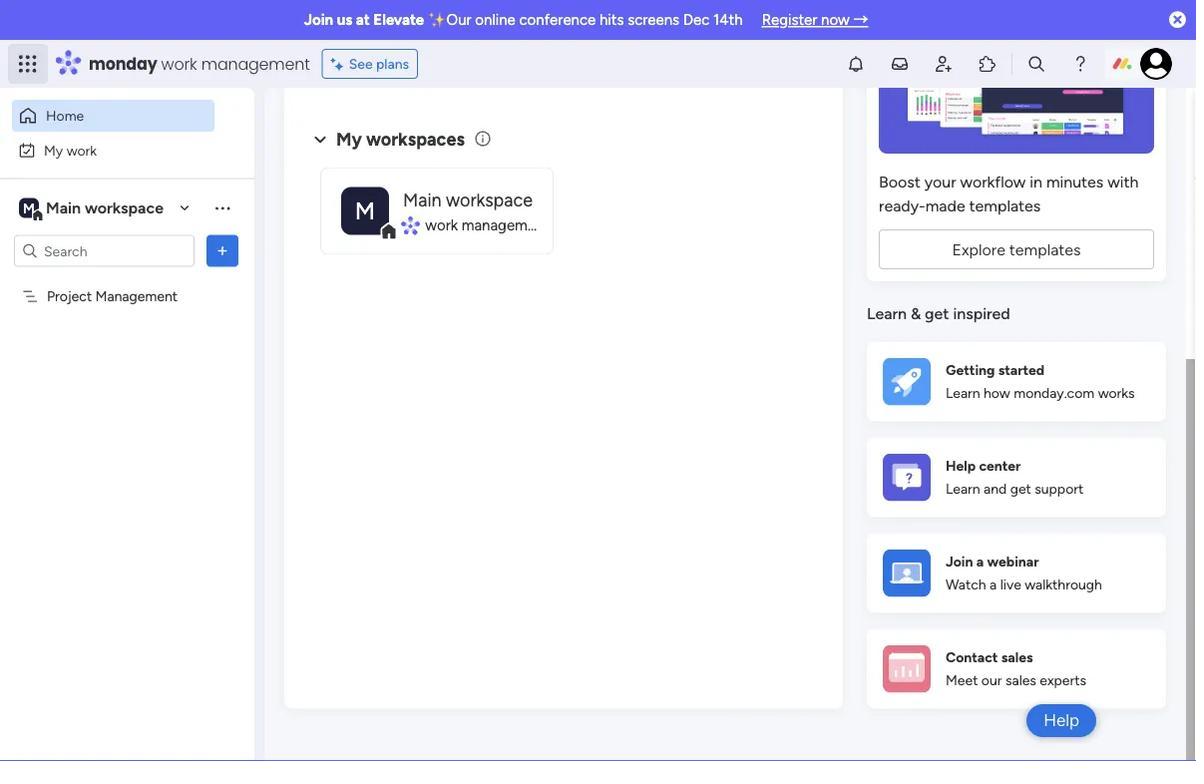 Task type: locate. For each thing, give the bounding box(es) containing it.
getting started element
[[867, 342, 1167, 422]]

learn down getting
[[946, 385, 981, 402]]

hits
[[600, 11, 624, 29]]

workspace
[[446, 189, 533, 211], [85, 199, 164, 218]]

contact sales meet our sales experts
[[946, 650, 1087, 690]]

1 vertical spatial sales
[[1006, 673, 1037, 690]]

help
[[946, 458, 976, 475], [1044, 711, 1080, 731]]

templates right explore
[[1010, 240, 1081, 259]]

learn
[[867, 305, 907, 324], [946, 385, 981, 402], [946, 481, 981, 498]]

2 vertical spatial work
[[426, 217, 458, 235]]

work inside button
[[67, 142, 97, 159]]

my right close my workspaces icon
[[336, 129, 362, 150]]

work for my
[[67, 142, 97, 159]]

0 horizontal spatial a
[[977, 554, 984, 571]]

register now → link
[[762, 11, 869, 29]]

1 horizontal spatial my
[[336, 129, 362, 150]]

1 horizontal spatial help
[[1044, 711, 1080, 731]]

0 horizontal spatial main
[[46, 199, 81, 218]]

select product image
[[18, 54, 38, 74]]

management
[[201, 52, 310, 75], [462, 217, 550, 235]]

0 horizontal spatial workspace image
[[19, 197, 39, 219]]

m
[[355, 197, 375, 226], [23, 200, 35, 217]]

my inside button
[[44, 142, 63, 159]]

explore
[[953, 240, 1006, 259]]

1 vertical spatial learn
[[946, 385, 981, 402]]

search everything image
[[1027, 54, 1047, 74]]

explore templates button
[[879, 230, 1155, 270]]

made
[[926, 196, 966, 215]]

1 horizontal spatial work
[[161, 52, 197, 75]]

work down the workspaces
[[426, 217, 458, 235]]

close my workspaces image
[[308, 128, 332, 152]]

contact sales element
[[867, 630, 1167, 709]]

conference
[[519, 11, 596, 29]]

1 vertical spatial a
[[990, 577, 997, 594]]

register
[[762, 11, 818, 29]]

your
[[925, 172, 957, 191]]

&
[[911, 305, 921, 324]]

management
[[95, 288, 178, 305]]

1 horizontal spatial join
[[946, 554, 974, 571]]

my
[[336, 129, 362, 150], [44, 142, 63, 159]]

get right &
[[925, 305, 950, 324]]

get right and
[[1011, 481, 1032, 498]]

sales
[[1002, 650, 1033, 667], [1006, 673, 1037, 690]]

work down home
[[67, 142, 97, 159]]

join a webinar watch a live walkthrough
[[946, 554, 1103, 594]]

1 vertical spatial work
[[67, 142, 97, 159]]

workspace options image
[[213, 198, 233, 218]]

my work
[[44, 142, 97, 159]]

1 vertical spatial management
[[462, 217, 550, 235]]

main down the workspaces
[[403, 189, 442, 211]]

main workspace
[[403, 189, 533, 211], [46, 199, 164, 218]]

main
[[403, 189, 442, 211], [46, 199, 81, 218]]

0 horizontal spatial my
[[44, 142, 63, 159]]

workflow
[[961, 172, 1026, 191]]

0 horizontal spatial workspace
[[85, 199, 164, 218]]

experts
[[1040, 673, 1087, 690]]

✨
[[428, 11, 443, 29]]

1 vertical spatial help
[[1044, 711, 1080, 731]]

main down my work
[[46, 199, 81, 218]]

0 vertical spatial work
[[161, 52, 197, 75]]

my for my work
[[44, 142, 63, 159]]

help inside button
[[1044, 711, 1080, 731]]

2 vertical spatial learn
[[946, 481, 981, 498]]

project management
[[47, 288, 178, 305]]

bob builder image
[[1141, 48, 1173, 80]]

0 horizontal spatial m
[[23, 200, 35, 217]]

help center learn and get support
[[946, 458, 1084, 498]]

help inside help center learn and get support
[[946, 458, 976, 475]]

1 horizontal spatial main workspace
[[403, 189, 533, 211]]

get
[[925, 305, 950, 324], [1011, 481, 1032, 498]]

main workspace inside the workspace selection element
[[46, 199, 164, 218]]

0 horizontal spatial join
[[304, 11, 333, 29]]

us
[[337, 11, 352, 29]]

how
[[984, 385, 1011, 402]]

sales up our on the bottom right
[[1002, 650, 1033, 667]]

1 vertical spatial get
[[1011, 481, 1032, 498]]

see plans button
[[322, 49, 418, 79]]

now
[[821, 11, 850, 29]]

0 vertical spatial templates
[[970, 196, 1041, 215]]

at
[[356, 11, 370, 29]]

learn left &
[[867, 305, 907, 324]]

ready-
[[879, 196, 926, 215]]

templates down the workflow in the right of the page
[[970, 196, 1041, 215]]

help left the center
[[946, 458, 976, 475]]

1 vertical spatial join
[[946, 554, 974, 571]]

a left live
[[990, 577, 997, 594]]

1 horizontal spatial management
[[462, 217, 550, 235]]

home
[[46, 107, 84, 124]]

join
[[304, 11, 333, 29], [946, 554, 974, 571]]

center
[[980, 458, 1021, 475]]

work right monday
[[161, 52, 197, 75]]

14th
[[714, 11, 743, 29]]

my down home
[[44, 142, 63, 159]]

0 horizontal spatial main workspace
[[46, 199, 164, 218]]

join us at elevate ✨ our online conference hits screens dec 14th
[[304, 11, 743, 29]]

inbox image
[[890, 54, 910, 74]]

0 horizontal spatial management
[[201, 52, 310, 75]]

help down the experts
[[1044, 711, 1080, 731]]

0 horizontal spatial work
[[67, 142, 97, 159]]

dec
[[683, 11, 710, 29]]

main workspace up work management
[[403, 189, 533, 211]]

main workspace up search in workspace field
[[46, 199, 164, 218]]

0 vertical spatial help
[[946, 458, 976, 475]]

0 horizontal spatial get
[[925, 305, 950, 324]]

1 vertical spatial templates
[[1010, 240, 1081, 259]]

register now →
[[762, 11, 869, 29]]

learn inside help center learn and get support
[[946, 481, 981, 498]]

home button
[[12, 100, 215, 132]]

help for help
[[1044, 711, 1080, 731]]

learn left and
[[946, 481, 981, 498]]

workspace up search in workspace field
[[85, 199, 164, 218]]

webinar
[[988, 554, 1040, 571]]

1 horizontal spatial get
[[1011, 481, 1032, 498]]

project management list box
[[0, 275, 254, 583]]

join left us
[[304, 11, 333, 29]]

join up watch
[[946, 554, 974, 571]]

workspace up work management
[[446, 189, 533, 211]]

2 horizontal spatial work
[[426, 217, 458, 235]]

help center element
[[867, 438, 1167, 518]]

learn inside getting started learn how monday.com works
[[946, 385, 981, 402]]

templates image image
[[885, 16, 1149, 154]]

0 horizontal spatial help
[[946, 458, 976, 475]]

option
[[0, 278, 254, 282]]

workspace image
[[341, 188, 389, 236], [19, 197, 39, 219]]

1 horizontal spatial workspace image
[[341, 188, 389, 236]]

work
[[161, 52, 197, 75], [67, 142, 97, 159], [426, 217, 458, 235]]

inspired
[[954, 305, 1011, 324]]

support
[[1035, 481, 1084, 498]]

join inside join a webinar watch a live walkthrough
[[946, 554, 974, 571]]

a up watch
[[977, 554, 984, 571]]

a
[[977, 554, 984, 571], [990, 577, 997, 594]]

project
[[47, 288, 92, 305]]

templates
[[970, 196, 1041, 215], [1010, 240, 1081, 259]]

walkthrough
[[1025, 577, 1103, 594]]

0 vertical spatial join
[[304, 11, 333, 29]]

sales right our on the bottom right
[[1006, 673, 1037, 690]]

notifications image
[[846, 54, 866, 74]]



Task type: vqa. For each thing, say whether or not it's contained in the screenshot.
THE '31'
no



Task type: describe. For each thing, give the bounding box(es) containing it.
templates inside button
[[1010, 240, 1081, 259]]

contact
[[946, 650, 999, 667]]

live
[[1001, 577, 1022, 594]]

see plans
[[349, 55, 409, 72]]

started
[[999, 362, 1045, 379]]

meet
[[946, 673, 978, 690]]

join for join a webinar watch a live walkthrough
[[946, 554, 974, 571]]

my workspaces
[[336, 129, 465, 150]]

m inside the workspace selection element
[[23, 200, 35, 217]]

learn for help
[[946, 481, 981, 498]]

main inside the workspace selection element
[[46, 199, 81, 218]]

our
[[447, 11, 472, 29]]

explore templates
[[953, 240, 1081, 259]]

boost your workflow in minutes with ready-made templates
[[879, 172, 1139, 215]]

apps image
[[978, 54, 998, 74]]

0 vertical spatial get
[[925, 305, 950, 324]]

getting
[[946, 362, 996, 379]]

1 horizontal spatial workspace
[[446, 189, 533, 211]]

getting started learn how monday.com works
[[946, 362, 1135, 402]]

learn & get inspired
[[867, 305, 1011, 324]]

work for monday
[[161, 52, 197, 75]]

see
[[349, 55, 373, 72]]

help for help center learn and get support
[[946, 458, 976, 475]]

our
[[982, 673, 1003, 690]]

1 horizontal spatial m
[[355, 197, 375, 226]]

→
[[854, 11, 869, 29]]

help button
[[1027, 705, 1097, 738]]

and
[[984, 481, 1007, 498]]

monday
[[89, 52, 157, 75]]

with
[[1108, 172, 1139, 191]]

elevate
[[374, 11, 424, 29]]

watch
[[946, 577, 987, 594]]

0 vertical spatial a
[[977, 554, 984, 571]]

monday work management
[[89, 52, 310, 75]]

work management
[[426, 217, 550, 235]]

0 vertical spatial sales
[[1002, 650, 1033, 667]]

join a webinar element
[[867, 534, 1167, 614]]

0 vertical spatial learn
[[867, 305, 907, 324]]

screens
[[628, 11, 680, 29]]

workspace selection element
[[19, 196, 167, 222]]

works
[[1098, 385, 1135, 402]]

help image
[[1071, 54, 1091, 74]]

workspaces
[[366, 129, 465, 150]]

plans
[[376, 55, 409, 72]]

my for my workspaces
[[336, 129, 362, 150]]

my work button
[[12, 134, 215, 166]]

monday.com
[[1014, 385, 1095, 402]]

learn for getting
[[946, 385, 981, 402]]

minutes
[[1047, 172, 1104, 191]]

boost
[[879, 172, 921, 191]]

options image
[[213, 241, 233, 261]]

0 vertical spatial management
[[201, 52, 310, 75]]

join for join us at elevate ✨ our online conference hits screens dec 14th
[[304, 11, 333, 29]]

1 horizontal spatial main
[[403, 189, 442, 211]]

Search in workspace field
[[42, 240, 167, 262]]

in
[[1030, 172, 1043, 191]]

invite members image
[[934, 54, 954, 74]]

get inside help center learn and get support
[[1011, 481, 1032, 498]]

online
[[475, 11, 516, 29]]

templates inside boost your workflow in minutes with ready-made templates
[[970, 196, 1041, 215]]

1 horizontal spatial a
[[990, 577, 997, 594]]



